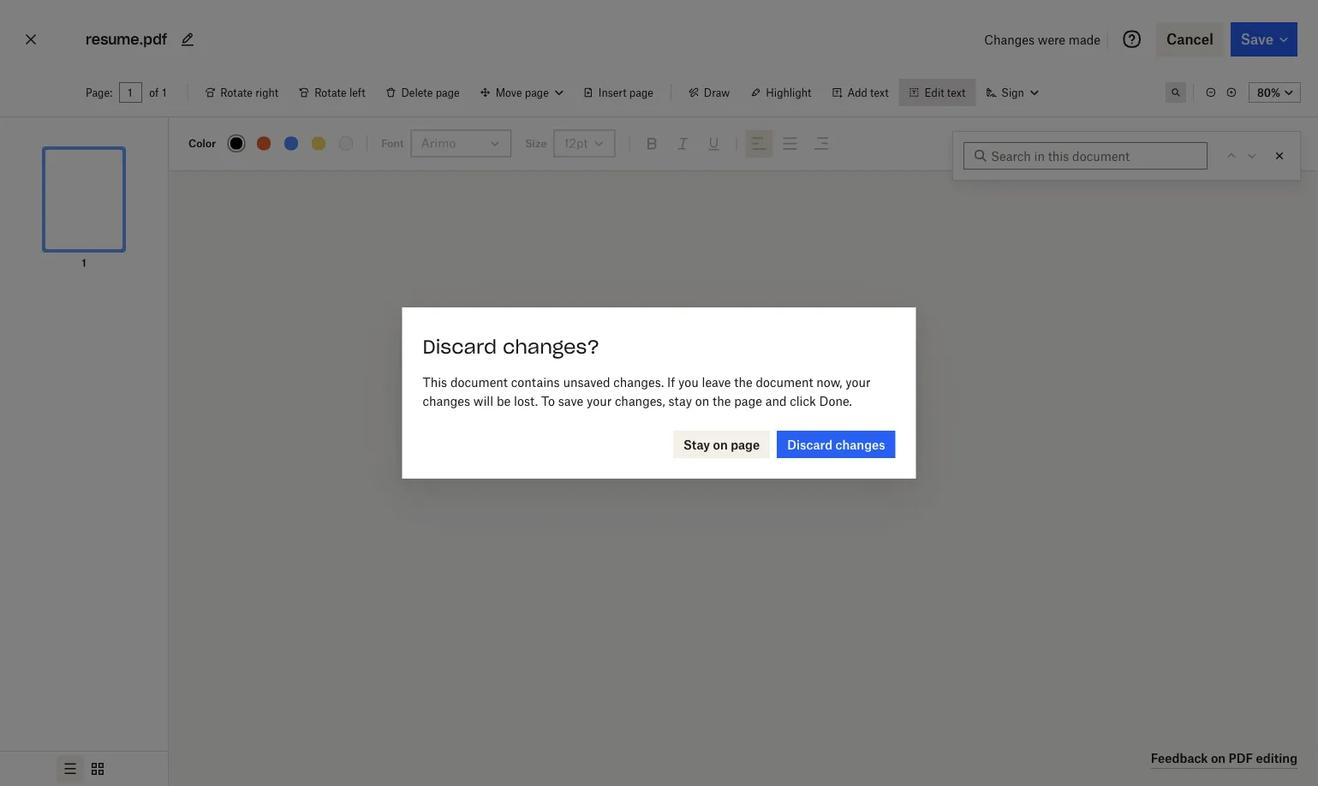 Task type: describe. For each thing, give the bounding box(es) containing it.
1 document from the left
[[451, 375, 508, 390]]

discard changes? dialog
[[402, 308, 917, 479]]

right
[[256, 86, 279, 99]]

delete page
[[402, 86, 460, 99]]

changes.
[[614, 375, 664, 390]]

text for edit text
[[948, 86, 966, 99]]

page right insert
[[630, 86, 654, 99]]

edit text button
[[899, 79, 976, 106]]

rotate left
[[315, 86, 366, 99]]

size
[[525, 137, 547, 150]]

leave
[[702, 375, 732, 390]]

text for add text
[[871, 86, 889, 99]]

stay
[[684, 438, 711, 452]]

0 vertical spatial your
[[846, 375, 871, 390]]

click
[[790, 394, 817, 408]]

this
[[423, 375, 447, 390]]

draw
[[704, 86, 730, 99]]

color
[[189, 137, 216, 150]]

discard for discard changes
[[788, 438, 833, 452]]

changes inside this document contains unsaved changes. if you leave the document now, your changes will be lost. to save your changes, stay on the page and click done.
[[423, 394, 470, 408]]

highlight
[[766, 86, 812, 99]]

be
[[497, 394, 511, 408]]

on inside this document contains unsaved changes. if you leave the document now, your changes will be lost. to save your changes, stay on the page and click done.
[[696, 394, 710, 408]]

unsaved
[[563, 375, 611, 390]]

delete
[[402, 86, 433, 99]]

edit
[[925, 86, 945, 99]]

edit text
[[925, 86, 966, 99]]

rotate for rotate right
[[221, 86, 253, 99]]

changes?
[[503, 335, 600, 359]]

discard changes?
[[423, 335, 600, 359]]

0 vertical spatial the
[[735, 375, 753, 390]]

delete page button
[[376, 79, 470, 106]]

cancel image
[[21, 26, 41, 53]]

changes were made
[[985, 32, 1101, 47]]

will
[[474, 394, 494, 408]]

Button to change sidebar grid view to list view radio
[[57, 756, 84, 783]]

1 horizontal spatial 1
[[162, 86, 167, 99]]

of
[[149, 86, 159, 99]]

page 1. selected thumbnail preview. rotated 180 degrees element
[[29, 131, 139, 272]]

rotate for rotate left
[[315, 86, 347, 99]]

1 vertical spatial your
[[587, 394, 612, 408]]



Task type: locate. For each thing, give the bounding box(es) containing it.
0 horizontal spatial document
[[451, 375, 508, 390]]

your
[[846, 375, 871, 390], [587, 394, 612, 408]]

1 horizontal spatial discard
[[788, 438, 833, 452]]

discard changes
[[788, 438, 886, 452]]

0 vertical spatial discard
[[423, 335, 497, 359]]

0 horizontal spatial changes
[[423, 394, 470, 408]]

0 vertical spatial changes
[[423, 394, 470, 408]]

0 vertical spatial on
[[696, 394, 710, 408]]

0 horizontal spatial rotate
[[221, 86, 253, 99]]

text right edit
[[948, 86, 966, 99]]

document
[[451, 375, 508, 390], [756, 375, 814, 390]]

the down leave on the right
[[713, 394, 731, 408]]

add
[[848, 86, 868, 99]]

redo image
[[1192, 133, 1213, 154]]

1 vertical spatial discard
[[788, 438, 833, 452]]

changes down the this at the left of the page
[[423, 394, 470, 408]]

the right leave on the right
[[735, 375, 753, 390]]

1 horizontal spatial changes
[[836, 438, 886, 452]]

changes
[[423, 394, 470, 408], [836, 438, 886, 452]]

page:
[[86, 86, 112, 99]]

rotate left the left
[[315, 86, 347, 99]]

document up will
[[451, 375, 508, 390]]

0 horizontal spatial text
[[871, 86, 889, 99]]

highlight button
[[741, 79, 822, 106]]

page
[[436, 86, 460, 99], [630, 86, 654, 99], [735, 394, 763, 408], [731, 438, 760, 452]]

page right delete
[[436, 86, 460, 99]]

discard inside button
[[788, 438, 833, 452]]

text inside edit text button
[[948, 86, 966, 99]]

add text button
[[822, 79, 899, 106]]

close
[[1262, 136, 1295, 151]]

Search in this document text field
[[992, 147, 1195, 165]]

lost.
[[514, 394, 538, 408]]

1 horizontal spatial your
[[846, 375, 871, 390]]

changes inside discard changes button
[[836, 438, 886, 452]]

discard for discard changes?
[[423, 335, 497, 359]]

1 vertical spatial changes
[[836, 438, 886, 452]]

changes
[[985, 32, 1035, 47]]

None number field
[[128, 86, 134, 99]]

Button to change sidebar list view to grid view radio
[[84, 756, 111, 783]]

1 horizontal spatial rotate
[[315, 86, 347, 99]]

were
[[1039, 32, 1066, 47]]

document up and
[[756, 375, 814, 390]]

1 text from the left
[[871, 86, 889, 99]]

page right stay
[[731, 438, 760, 452]]

changes down done. in the bottom of the page
[[836, 438, 886, 452]]

discard up the this at the left of the page
[[423, 335, 497, 359]]

1 horizontal spatial the
[[735, 375, 753, 390]]

text right add
[[871, 86, 889, 99]]

to
[[542, 394, 555, 408]]

0 horizontal spatial your
[[587, 394, 612, 408]]

insert
[[599, 86, 627, 99]]

option group
[[0, 752, 168, 787]]

font
[[381, 137, 404, 150]]

text inside add text button
[[871, 86, 889, 99]]

insert page
[[599, 86, 654, 99]]

contains
[[511, 375, 560, 390]]

your right now,
[[846, 375, 871, 390]]

left
[[350, 86, 366, 99]]

stay
[[669, 394, 693, 408]]

text
[[871, 86, 889, 99], [948, 86, 966, 99]]

stay on page button
[[674, 431, 771, 459]]

page inside this document contains unsaved changes. if you leave the document now, your changes will be lost. to save your changes, stay on the page and click done.
[[735, 394, 763, 408]]

draw button
[[679, 79, 741, 106]]

discard changes button
[[777, 431, 896, 459]]

add text
[[848, 86, 889, 99]]

2 text from the left
[[948, 86, 966, 99]]

done.
[[820, 394, 853, 408]]

on
[[696, 394, 710, 408], [713, 438, 728, 452]]

rotate left button
[[289, 79, 376, 106]]

changes,
[[615, 394, 666, 408]]

1 rotate from the left
[[221, 86, 253, 99]]

1 horizontal spatial text
[[948, 86, 966, 99]]

of 1
[[149, 86, 167, 99]]

if
[[668, 375, 676, 390]]

on inside button
[[713, 438, 728, 452]]

rotate left right
[[221, 86, 253, 99]]

0 horizontal spatial on
[[696, 394, 710, 408]]

save
[[559, 394, 584, 408]]

insert page button
[[573, 79, 664, 106]]

0 horizontal spatial discard
[[423, 335, 497, 359]]

your down the unsaved
[[587, 394, 612, 408]]

1
[[162, 86, 167, 99], [82, 257, 86, 270]]

resume.pdf
[[86, 30, 167, 48]]

and
[[766, 394, 787, 408]]

now,
[[817, 375, 843, 390]]

discard down click
[[788, 438, 833, 452]]

1 vertical spatial the
[[713, 394, 731, 408]]

close button
[[1233, 130, 1305, 157]]

0 horizontal spatial 1
[[82, 257, 86, 270]]

rotate right
[[221, 86, 279, 99]]

0 horizontal spatial the
[[713, 394, 731, 408]]

1 horizontal spatial document
[[756, 375, 814, 390]]

rotate
[[221, 86, 253, 99], [315, 86, 347, 99]]

2 document from the left
[[756, 375, 814, 390]]

2 rotate from the left
[[315, 86, 347, 99]]

this document contains unsaved changes. if you leave the document now, your changes will be lost. to save your changes, stay on the page and click done.
[[423, 375, 871, 408]]

1 horizontal spatial on
[[713, 438, 728, 452]]

stay on page
[[684, 438, 760, 452]]

rotate right button
[[195, 79, 289, 106]]

1 vertical spatial 1
[[82, 257, 86, 270]]

page left and
[[735, 394, 763, 408]]

discard
[[423, 335, 497, 359], [788, 438, 833, 452]]

made
[[1069, 32, 1101, 47]]

1 vertical spatial on
[[713, 438, 728, 452]]

you
[[679, 375, 699, 390]]

the
[[735, 375, 753, 390], [713, 394, 731, 408]]

0 vertical spatial 1
[[162, 86, 167, 99]]



Task type: vqa. For each thing, say whether or not it's contained in the screenshot.
On within button
yes



